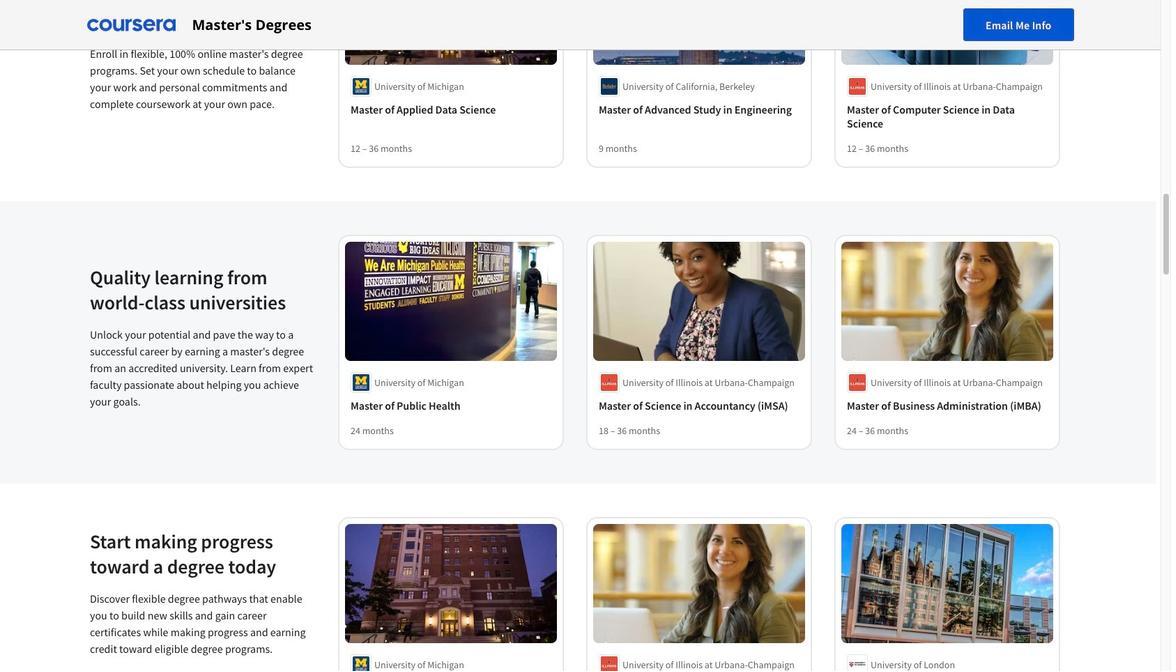 Task type: vqa. For each thing, say whether or not it's contained in the screenshot.
SALES associated with Operations
no



Task type: locate. For each thing, give the bounding box(es) containing it.
coursera image
[[87, 14, 175, 36]]



